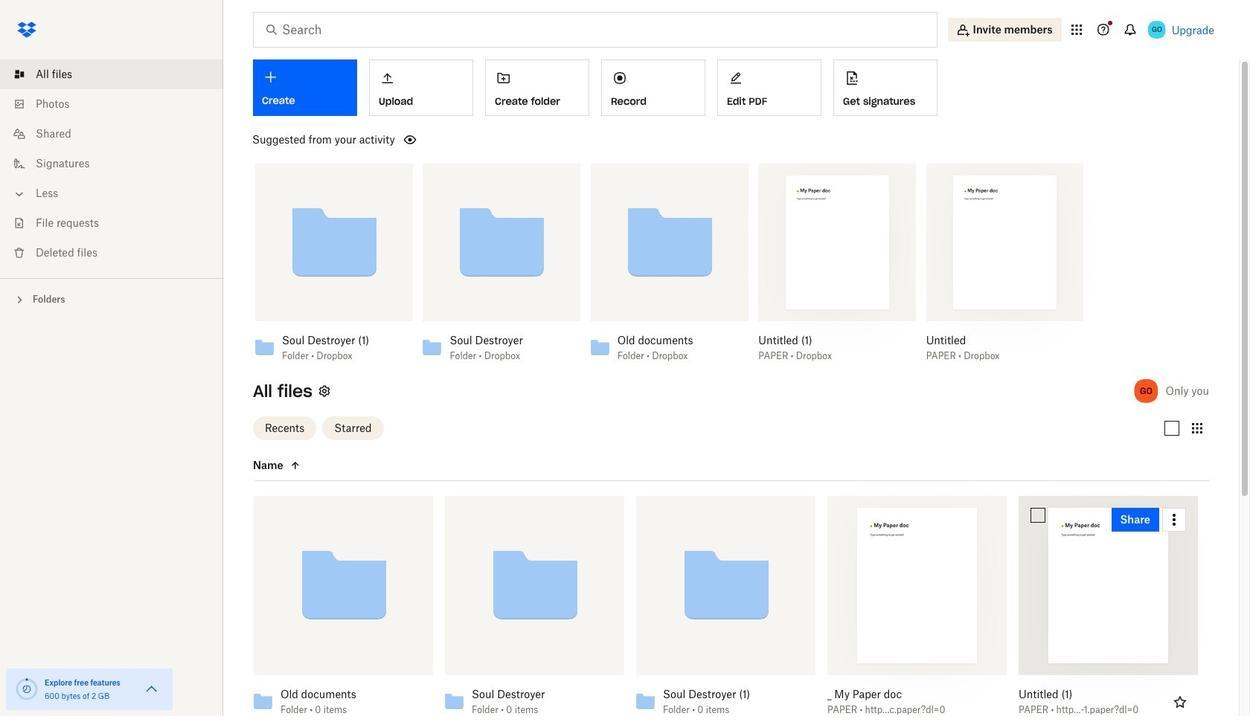Task type: locate. For each thing, give the bounding box(es) containing it.
file, _ my paper doc.paper row
[[822, 496, 1007, 717]]

folder, old documents row
[[248, 496, 433, 717]]

list item
[[0, 60, 223, 89]]

quota usage progress bar
[[15, 678, 39, 702]]

less image
[[12, 187, 27, 202]]

list
[[0, 51, 223, 278]]

folder, soul destroyer row
[[439, 496, 625, 717]]



Task type: vqa. For each thing, say whether or not it's contained in the screenshot.
without
no



Task type: describe. For each thing, give the bounding box(es) containing it.
Search in folder "Dropbox" text field
[[282, 21, 907, 39]]

quota usage image
[[15, 678, 39, 702]]

file, untitled (1).paper row
[[1013, 496, 1199, 717]]

dropbox image
[[12, 15, 42, 45]]

folder, soul destroyer (1) row
[[631, 496, 816, 717]]

folder settings image
[[316, 382, 333, 400]]



